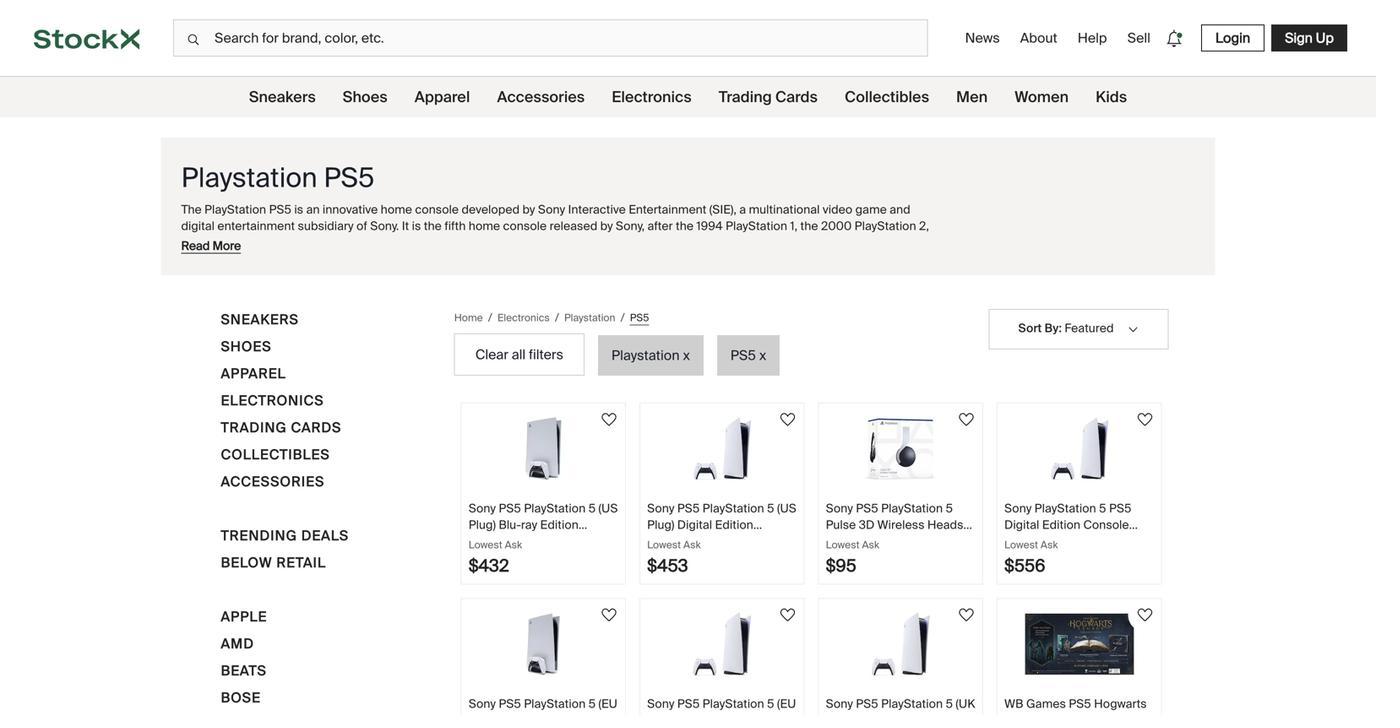 Task type: locate. For each thing, give the bounding box(es) containing it.
digital down sony ps5 playstation 5 (eu plug) digital edition console cfi-1016b white image
[[677, 713, 712, 716]]

0 horizontal spatial by
[[523, 202, 535, 218]]

wb
[[1005, 697, 1024, 712]]

below
[[221, 554, 272, 572]]

playstation down "it"
[[386, 234, 448, 250]]

2 follow image from the left
[[778, 410, 798, 430]]

follow image for $432
[[599, 410, 619, 430]]

1 vertical spatial cards
[[291, 419, 342, 437]]

1 vertical spatial and
[[312, 234, 333, 250]]

ps5 inside sony ps5 playstation 5 (eu plug) digital editio
[[677, 697, 700, 712]]

retail
[[277, 554, 326, 572]]

more
[[213, 238, 241, 254]]

sneakers up shoes button on the left of page
[[221, 311, 299, 329]]

sony for sony ps5 playstation 5 (eu plug) blu-ray editio
[[469, 697, 496, 712]]

cards inside button
[[291, 419, 342, 437]]

0 horizontal spatial cards
[[291, 419, 342, 437]]

sony inside sony playstation 5 ps5 digital edition console (aus plug) cfi-1002b / cfi-1102b white
[[1005, 501, 1032, 517]]

accessories
[[497, 87, 585, 107], [221, 473, 325, 491]]

is
[[294, 202, 303, 218], [412, 218, 421, 234]]

shoes inside product category switcher element
[[343, 87, 388, 107]]

playstation down sony ps5 playstation 5 (eu plug) digital edition console cfi-1016b white image
[[703, 697, 764, 712]]

apparel inside product category switcher element
[[415, 87, 470, 107]]

playstation down game
[[855, 218, 916, 234]]

console inside sony ps5 playstation 5 (us plug) digital edition console 3005719 white
[[647, 534, 693, 549]]

0 horizontal spatial edition
[[715, 517, 754, 533]]

console up the $453
[[647, 534, 693, 549]]

trading cards
[[719, 87, 818, 107], [221, 419, 342, 437]]

playstation up "entertainment" in the top left of the page
[[181, 161, 317, 196]]

playstation up wireless
[[881, 501, 943, 517]]

1 vertical spatial shoes
[[221, 338, 272, 356]]

accessories down 'search...' search field
[[497, 87, 585, 107]]

kids
[[1096, 87, 1127, 107]]

1 horizontal spatial console
[[503, 218, 547, 234]]

(eu inside 'sony ps5 playstation 5 (eu plug) blu-ray editio'
[[599, 697, 618, 712]]

home up "it"
[[381, 202, 412, 218]]

plug) inside 'sony ps5 playstation 5 (eu plug) blu-ray editio'
[[469, 713, 496, 716]]

0 vertical spatial trading cards
[[719, 87, 818, 107]]

x for playstation x
[[683, 347, 690, 365]]

playstation
[[181, 161, 317, 196], [564, 311, 615, 324], [612, 347, 680, 365]]

1 vertical spatial console
[[647, 534, 693, 549]]

1 horizontal spatial by
[[600, 218, 613, 234]]

ps5 inside sony ps5 playstation 5 (us plug) digital edition console 3005719 white
[[677, 501, 700, 517]]

5 for sony ps5 playstation 5 (eu plug) digital editio
[[767, 697, 774, 712]]

home
[[381, 202, 412, 218], [469, 218, 500, 234]]

0 vertical spatial electronics
[[612, 87, 692, 107]]

legacy
[[1005, 713, 1044, 716]]

digital for sony ps5 playstation 5 (uk plug) digital editio
[[856, 713, 891, 716]]

follow image for wb games ps5 hogwarts legacy collector's editio
[[1135, 605, 1155, 626]]

3 ask from the left
[[862, 539, 880, 552]]

ask inside lowest ask $95
[[862, 539, 880, 552]]

headset
[[928, 517, 974, 533]]

playstation up the 1002b
[[1035, 501, 1096, 517]]

sign
[[1285, 29, 1313, 47]]

5 left (uk
[[946, 697, 953, 712]]

0 horizontal spatial x
[[683, 347, 690, 365]]

plug) for sony ps5 playstation 5 (us plug) digital edition console 3005719 white
[[647, 517, 675, 533]]

console up the fifth
[[415, 202, 459, 218]]

Search... search field
[[173, 19, 928, 57]]

read
[[181, 238, 210, 254]]

1 horizontal spatial home
[[469, 218, 500, 234]]

0 horizontal spatial console
[[415, 202, 459, 218]]

1 vertical spatial collectibles
[[221, 446, 330, 464]]

5 inside sony playstation 5 ps5 digital edition console (aus plug) cfi-1002b / cfi-1102b white
[[1099, 501, 1106, 517]]

3005719
[[696, 534, 744, 549]]

is left an
[[294, 202, 303, 218]]

2 x from the left
[[759, 347, 766, 365]]

playstation inside sony ps5 playstation 5 (uk plug) digital editio
[[881, 697, 943, 712]]

cfi- down (aus in the right bottom of the page
[[1005, 550, 1028, 565]]

3 follow image from the left
[[1135, 410, 1155, 430]]

4 ask from the left
[[1041, 539, 1058, 552]]

white down the 1002b
[[1063, 550, 1094, 565]]

follow image
[[599, 410, 619, 430], [778, 410, 798, 430], [1135, 410, 1155, 430]]

0 vertical spatial shoes
[[343, 87, 388, 107]]

trading cards inside product category switcher element
[[719, 87, 818, 107]]

sneakers button
[[221, 309, 299, 336]]

x for ps5 x
[[759, 347, 766, 365]]

clear
[[475, 346, 509, 364]]

ps5 x
[[731, 347, 766, 365]]

by down the interactive
[[600, 218, 613, 234]]

lowest up the $453
[[647, 539, 681, 552]]

ray
[[521, 713, 537, 716]]

2 ask from the left
[[684, 539, 701, 552]]

0 horizontal spatial is
[[294, 202, 303, 218]]

accessories button
[[221, 471, 325, 498]]

1 horizontal spatial trading
[[719, 87, 772, 107]]

1 horizontal spatial and
[[890, 202, 911, 218]]

1 x from the left
[[683, 347, 690, 365]]

(eu inside sony ps5 playstation 5 (eu plug) digital editio
[[777, 697, 796, 712]]

beats button
[[221, 661, 267, 688]]

shoes down sneakers button
[[221, 338, 272, 356]]

ask for $556
[[1041, 539, 1058, 552]]

5 for sony ps5 playstation 5 (us plug) digital edition console 3005719 white
[[767, 501, 774, 517]]

ps5 inside sony ps5 playstation 5 (uk plug) digital editio
[[856, 697, 878, 712]]

digital for sony ps5 playstation 5 (us plug) digital edition console 3005719 white
[[677, 517, 712, 533]]

0 horizontal spatial console
[[647, 534, 693, 549]]

/
[[488, 310, 493, 326], [555, 310, 559, 326], [621, 310, 625, 326], [1126, 534, 1130, 549]]

trading inside product category switcher element
[[719, 87, 772, 107]]

sneakers up playstation ps5
[[249, 87, 316, 107]]

digital inside sony ps5 playstation 5 (us plug) digital edition console 3005719 white
[[677, 517, 712, 533]]

1,
[[790, 218, 798, 234]]

/ right the 1002b
[[1126, 534, 1130, 549]]

sony ps5 playstation 5 (uk plug) digital edition console 9395102 white image
[[842, 613, 960, 676]]

kids link
[[1096, 77, 1127, 117]]

1 horizontal spatial x
[[759, 347, 766, 365]]

news
[[965, 29, 1000, 47]]

sony ps5 playstation 5 (eu plug) blu-ray edition console cfi-1016a / cfi-1116a / cfi -1216a white image
[[484, 613, 603, 676]]

lowest up the $556 at the bottom right of page
[[1005, 539, 1038, 552]]

trading cards button
[[221, 417, 342, 444]]

0 horizontal spatial follow image
[[599, 410, 619, 430]]

follow image
[[956, 410, 977, 430], [599, 605, 619, 626], [778, 605, 798, 626], [956, 605, 977, 626], [1135, 605, 1155, 626]]

1 horizontal spatial (eu
[[777, 697, 796, 712]]

0 horizontal spatial trading cards
[[221, 419, 342, 437]]

5 for sony ps5 playstation 5 pulse 3d wireless headset white
[[946, 501, 953, 517]]

(us
[[777, 501, 797, 517]]

lowest inside lowest ask $556
[[1005, 539, 1038, 552]]

0 horizontal spatial trading
[[221, 419, 287, 437]]

playstation inside sony ps5 playstation 5 (us plug) digital edition console 3005719 white
[[703, 501, 764, 517]]

1 horizontal spatial cards
[[775, 87, 818, 107]]

sneakers
[[249, 87, 316, 107], [221, 311, 299, 329]]

0 vertical spatial playstation
[[181, 161, 317, 196]]

0 horizontal spatial cfi-
[[1005, 550, 1028, 565]]

ask inside lowest ask $453
[[684, 539, 701, 552]]

1 horizontal spatial edition
[[1042, 517, 1081, 533]]

apparel right shoes link
[[415, 87, 470, 107]]

2 lowest from the left
[[647, 539, 681, 552]]

sony inside 'sony ps5 playstation 5 (eu plug) blu-ray editio'
[[469, 697, 496, 712]]

lowest down pulse
[[826, 539, 860, 552]]

shoes
[[343, 87, 388, 107], [221, 338, 272, 356]]

digital inside sony ps5 playstation 5 (eu plug) digital editio
[[677, 713, 712, 716]]

accessories link
[[497, 77, 585, 117]]

sony for sony ps5 playstation 5 pulse 3d wireless headset white
[[826, 501, 853, 517]]

digital up (aus in the right bottom of the page
[[1005, 517, 1039, 533]]

lowest ask $432
[[469, 539, 522, 577]]

sony ps5 playstation 5 (uk plug) digital editio
[[826, 697, 976, 716]]

1 vertical spatial home
[[469, 218, 500, 234]]

playstation ps5
[[181, 161, 375, 196]]

sony ps5 playstation 5 (us plug) blu-ray edition console 3005718 white cfi-1115a/cfi-1015a/cfi-1215a image
[[484, 417, 603, 481]]

and
[[890, 202, 911, 218], [312, 234, 333, 250]]

2 (eu from the left
[[777, 697, 796, 712]]

white down (us
[[747, 534, 778, 549]]

follow image for $556
[[1135, 410, 1155, 430]]

white down pulse
[[826, 534, 857, 549]]

5 up the 1002b
[[1099, 501, 1106, 517]]

0 vertical spatial collectibles
[[845, 87, 929, 107]]

shoes left apparel link
[[343, 87, 388, 107]]

playstation left (uk
[[881, 697, 943, 712]]

follow image for $453
[[778, 410, 798, 430]]

1 vertical spatial playstation
[[564, 311, 615, 324]]

1 vertical spatial electronics
[[221, 392, 324, 410]]

sony inside sony ps5 playstation 5 (uk plug) digital editio
[[826, 697, 853, 712]]

playstation up ray on the left bottom
[[524, 697, 586, 712]]

ps5 inside the playstation ps5 is an innovative home console developed by sony interactive entertainment (sie), a multinational video game and digital entertainment subsidiary of sony. it is the fifth home console released by sony, after the 1994 playstation 1, the 2000 playstation 2, the 2006 playstation 3, and the 2014 playstation 4.
[[269, 202, 291, 218]]

plug) inside sony ps5 playstation 5 (us plug) digital edition console 3005719 white
[[647, 517, 675, 533]]

5 up headset
[[946, 501, 953, 517]]

white inside sony playstation 5 ps5 digital edition console (aus plug) cfi-1002b / cfi-1102b white
[[1063, 550, 1094, 565]]

2 horizontal spatial follow image
[[1135, 410, 1155, 430]]

ask inside lowest ask $432
[[505, 539, 522, 552]]

5 inside sony ps5 playstation 5 (uk plug) digital editio
[[946, 697, 953, 712]]

1 vertical spatial console
[[503, 218, 547, 234]]

0 vertical spatial sneakers
[[249, 87, 316, 107]]

edition inside sony playstation 5 ps5 digital edition console (aus plug) cfi-1002b / cfi-1102b white
[[1042, 517, 1081, 533]]

cards
[[775, 87, 818, 107], [291, 419, 342, 437]]

ask right (aus in the right bottom of the page
[[1041, 539, 1058, 552]]

stockx logo image
[[34, 29, 139, 50]]

playstation inside sony ps5 playstation 5 pulse 3d wireless headset white
[[881, 501, 943, 517]]

1 horizontal spatial shoes
[[343, 87, 388, 107]]

plug) for sony ps5 playstation 5 (eu plug) blu-ray editio
[[469, 713, 496, 716]]

3,
[[299, 234, 309, 250]]

$453
[[647, 556, 688, 577]]

white inside sony ps5 playstation 5 (us plug) digital edition console 3005719 white
[[747, 534, 778, 549]]

sony.
[[370, 218, 399, 234]]

about
[[1020, 29, 1058, 47]]

beats
[[221, 662, 267, 680]]

electronics button
[[221, 390, 324, 417]]

lowest for $556
[[1005, 539, 1038, 552]]

sony
[[538, 202, 565, 218], [647, 501, 675, 517], [826, 501, 853, 517], [1005, 501, 1032, 517], [469, 697, 496, 712], [647, 697, 675, 712], [826, 697, 853, 712]]

digital
[[677, 517, 712, 533], [1005, 517, 1039, 533], [677, 713, 712, 716], [856, 713, 891, 716]]

playstation for playstation x
[[612, 347, 680, 365]]

0 horizontal spatial and
[[312, 234, 333, 250]]

5 inside sony ps5 playstation 5 pulse 3d wireless headset white
[[946, 501, 953, 517]]

edition up 3005719
[[715, 517, 754, 533]]

0 vertical spatial trading
[[719, 87, 772, 107]]

sony ps5 playstation 5 (us plug) digital edition console 3005719 white
[[647, 501, 797, 549]]

1 vertical spatial is
[[412, 218, 421, 234]]

4 lowest from the left
[[1005, 539, 1038, 552]]

sony for sony ps5 playstation 5 (us plug) digital edition console 3005719 white
[[647, 501, 675, 517]]

0 vertical spatial home
[[381, 202, 412, 218]]

5 inside sony ps5 playstation 5 (us plug) digital edition console 3005719 white
[[767, 501, 774, 517]]

apparel down shoes button on the left of page
[[221, 365, 286, 383]]

0 vertical spatial and
[[890, 202, 911, 218]]

2 horizontal spatial white
[[1063, 550, 1094, 565]]

lowest inside lowest ask $432
[[469, 539, 502, 552]]

lowest inside lowest ask $453
[[647, 539, 681, 552]]

lowest for $95
[[826, 539, 860, 552]]

the
[[181, 202, 202, 218]]

0 vertical spatial apparel
[[415, 87, 470, 107]]

sony playstation 5 ps5 digital edition console (aus plug) cfi-1002b / cfi-1102b white
[[1005, 501, 1132, 565]]

sony ps5 playstation 5 pulse 3d wireless headset white image
[[842, 417, 960, 481]]

$556
[[1005, 556, 1046, 577]]

and right game
[[890, 202, 911, 218]]

follow image for sony ps5 playstation 5 (eu plug) blu-ray editio
[[599, 605, 619, 626]]

sneakers link
[[249, 77, 316, 117]]

multinational
[[749, 202, 820, 218]]

1 vertical spatial accessories
[[221, 473, 325, 491]]

2 vertical spatial playstation
[[612, 347, 680, 365]]

/ right home
[[488, 310, 493, 326]]

2 edition from the left
[[1042, 517, 1081, 533]]

ps5
[[324, 161, 375, 196], [269, 202, 291, 218], [630, 311, 649, 324], [731, 347, 756, 365], [677, 501, 700, 517], [856, 501, 878, 517], [1109, 501, 1132, 517], [499, 697, 521, 712], [677, 697, 700, 712], [856, 697, 878, 712], [1069, 697, 1091, 712]]

ask down 3d
[[862, 539, 880, 552]]

sony inside sony ps5 playstation 5 pulse 3d wireless headset white
[[826, 501, 853, 517]]

is right "it"
[[412, 218, 421, 234]]

and down subsidiary
[[312, 234, 333, 250]]

1 horizontal spatial white
[[826, 534, 857, 549]]

the right the "1,"
[[801, 218, 818, 234]]

trading
[[719, 87, 772, 107], [221, 419, 287, 437]]

ps5 inside sony playstation 5 ps5 digital edition console (aus plug) cfi-1002b / cfi-1102b white
[[1109, 501, 1132, 517]]

0 vertical spatial cards
[[775, 87, 818, 107]]

the
[[424, 218, 442, 234], [676, 218, 694, 234], [801, 218, 818, 234], [181, 234, 199, 250], [336, 234, 353, 250]]

released
[[550, 218, 598, 234]]

edition up 1102b
[[1042, 517, 1081, 533]]

5 down sony ps5 playstation 5 (eu plug) blu-ray edition console cfi-1016a / cfi-1116a / cfi -1216a white image
[[589, 697, 596, 712]]

by right "developed"
[[523, 202, 535, 218]]

1 edition from the left
[[715, 517, 754, 533]]

console up the 1002b
[[1084, 517, 1129, 533]]

console
[[415, 202, 459, 218], [503, 218, 547, 234]]

plug) inside sony ps5 playstation 5 (uk plug) digital editio
[[826, 713, 853, 716]]

5 inside sony ps5 playstation 5 (eu plug) digital editio
[[767, 697, 774, 712]]

1 lowest from the left
[[469, 539, 502, 552]]

ask up $432
[[505, 539, 522, 552]]

0 horizontal spatial white
[[747, 534, 778, 549]]

sony inside sony ps5 playstation 5 (eu plug) digital editio
[[647, 697, 675, 712]]

playstation x
[[612, 347, 690, 365]]

1 horizontal spatial follow image
[[778, 410, 798, 430]]

3d
[[859, 517, 875, 533]]

(eu for sony ps5 playstation 5 (eu plug) blu-ray editio
[[599, 697, 618, 712]]

0 horizontal spatial shoes
[[221, 338, 272, 356]]

5 inside 'sony ps5 playstation 5 (eu plug) blu-ray editio'
[[589, 697, 596, 712]]

digital up 3005719
[[677, 517, 712, 533]]

collectibles
[[845, 87, 929, 107], [221, 446, 330, 464]]

electronics
[[612, 87, 692, 107], [221, 392, 324, 410]]

trending deals
[[221, 527, 349, 545]]

1 vertical spatial apparel
[[221, 365, 286, 383]]

sony inside sony ps5 playstation 5 (us plug) digital edition console 3005719 white
[[647, 501, 675, 517]]

1 horizontal spatial is
[[412, 218, 421, 234]]

1 (eu from the left
[[599, 697, 618, 712]]

ask for $95
[[862, 539, 880, 552]]

amd button
[[221, 634, 254, 661]]

3 lowest from the left
[[826, 539, 860, 552]]

1 horizontal spatial electronics
[[612, 87, 692, 107]]

ask up the $453
[[684, 539, 701, 552]]

0 vertical spatial by
[[523, 202, 535, 218]]

1 vertical spatial trading
[[221, 419, 287, 437]]

follow image for sony ps5 playstation 5 (eu plug) digital editio
[[778, 605, 798, 626]]

apparel
[[415, 87, 470, 107], [221, 365, 286, 383]]

sony,
[[616, 218, 645, 234]]

1 horizontal spatial apparel
[[415, 87, 470, 107]]

notification unread icon image
[[1162, 27, 1186, 50]]

0 horizontal spatial electronics
[[221, 392, 324, 410]]

1 ask from the left
[[505, 539, 522, 552]]

digital inside sony ps5 playstation 5 (uk plug) digital editio
[[856, 713, 891, 716]]

1 horizontal spatial accessories
[[497, 87, 585, 107]]

1 horizontal spatial collectibles
[[845, 87, 929, 107]]

women
[[1015, 87, 1069, 107]]

sony for sony ps5 playstation 5 (eu plug) digital editio
[[647, 697, 675, 712]]

up
[[1316, 29, 1334, 47]]

2,
[[919, 218, 929, 234]]

sony ps5 playstation 5 (us plug) digital edition console 3005719 white image
[[663, 417, 781, 481]]

playstation up 3005719
[[703, 501, 764, 517]]

playstation down playstation link
[[612, 347, 680, 365]]

console down "developed"
[[503, 218, 547, 234]]

featured
[[1065, 321, 1114, 336]]

1102b
[[1028, 550, 1060, 565]]

0 vertical spatial is
[[294, 202, 303, 218]]

it
[[402, 218, 409, 234]]

ask inside lowest ask $556
[[1041, 539, 1058, 552]]

playstation
[[205, 202, 266, 218], [726, 218, 787, 234], [855, 218, 916, 234], [235, 234, 297, 250], [386, 234, 448, 250], [703, 501, 764, 517], [881, 501, 943, 517], [1035, 501, 1096, 517], [524, 697, 586, 712], [703, 697, 764, 712], [881, 697, 943, 712]]

cfi- right lowest ask $556 at the bottom right of page
[[1065, 534, 1088, 549]]

0 vertical spatial accessories
[[497, 87, 585, 107]]

1 horizontal spatial console
[[1084, 517, 1129, 533]]

plug) for sony ps5 playstation 5 (eu plug) digital editio
[[647, 713, 675, 716]]

plug) inside sony ps5 playstation 5 (eu plug) digital editio
[[647, 713, 675, 716]]

plug) for sony ps5 playstation 5 (uk plug) digital editio
[[826, 713, 853, 716]]

wb games ps5 hogwarts legacy collector's editio
[[1005, 697, 1147, 716]]

home down "developed"
[[469, 218, 500, 234]]

1 follow image from the left
[[599, 410, 619, 430]]

0 horizontal spatial home
[[381, 202, 412, 218]]

5 left (us
[[767, 501, 774, 517]]

0 horizontal spatial accessories
[[221, 473, 325, 491]]

the left the fifth
[[424, 218, 442, 234]]

0 horizontal spatial (eu
[[599, 697, 618, 712]]

cards inside product category switcher element
[[775, 87, 818, 107]]

sign up
[[1285, 29, 1334, 47]]

digital down sony ps5 playstation 5 (uk plug) digital edition console 9395102 white image
[[856, 713, 891, 716]]

1 horizontal spatial trading cards
[[719, 87, 818, 107]]

5 down sony ps5 playstation 5 (eu plug) digital edition console cfi-1016b white image
[[767, 697, 774, 712]]

0 vertical spatial console
[[1084, 517, 1129, 533]]

lowest inside lowest ask $95
[[826, 539, 860, 552]]

playstation right electronics
[[564, 311, 615, 324]]

help link
[[1071, 22, 1114, 54]]

electronics inside product category switcher element
[[612, 87, 692, 107]]

men link
[[956, 77, 988, 117]]

playstation inside sony ps5 playstation 5 (eu plug) digital editio
[[703, 697, 764, 712]]

lowest up $432
[[469, 539, 502, 552]]

accessories down collectibles "button"
[[221, 473, 325, 491]]



Task type: vqa. For each thing, say whether or not it's contained in the screenshot.
"Sony" for Sony PS5 PlayStation 5 (EU Plug) Blu-ray Editio
yes



Task type: describe. For each thing, give the bounding box(es) containing it.
sony ps5 playstation 5 (eu plug) digital editio link
[[641, 599, 804, 716]]

apple button
[[221, 607, 267, 634]]

sony ps5 playstation 5 (eu plug) blu-ray editio link
[[462, 599, 625, 716]]

sony playstation 5 ps5 digital edition console (aus plug) cfi-1002b / cfi-1102b white image
[[1020, 417, 1139, 481]]

men
[[956, 87, 988, 107]]

playstation down a
[[726, 218, 787, 234]]

help
[[1078, 29, 1107, 47]]

sony ps5 playstation 5 (eu plug) digital edition console cfi-1016b white image
[[663, 613, 781, 676]]

lowest for $432
[[469, 539, 502, 552]]

after
[[648, 218, 673, 234]]

shoes button
[[221, 336, 272, 363]]

sign up button
[[1272, 25, 1348, 52]]

1 vertical spatial trading cards
[[221, 419, 342, 437]]

collector's
[[1047, 713, 1106, 716]]

$95
[[826, 556, 857, 577]]

wb games ps5 hogwarts legacy collector's editio link
[[998, 599, 1161, 716]]

subsidiary
[[298, 218, 354, 234]]

plug) inside sony playstation 5 ps5 digital edition console (aus plug) cfi-1002b / cfi-1102b white
[[1034, 534, 1062, 549]]

clear all filters button
[[454, 334, 585, 376]]

white inside sony ps5 playstation 5 pulse 3d wireless headset white
[[826, 534, 857, 549]]

all
[[512, 346, 526, 364]]

of
[[357, 218, 367, 234]]

5 for sony ps5 playstation 5 (uk plug) digital editio
[[946, 697, 953, 712]]

trading inside button
[[221, 419, 287, 437]]

playstation for playstation ps5
[[181, 161, 317, 196]]

entertainment
[[629, 202, 707, 218]]

0 horizontal spatial apparel
[[221, 365, 286, 383]]

developed
[[462, 202, 520, 218]]

/ inside sony playstation 5 ps5 digital edition console (aus plug) cfi-1002b / cfi-1102b white
[[1126, 534, 1130, 549]]

apparel link
[[415, 77, 470, 117]]

sony for sony playstation 5 ps5 digital edition console (aus plug) cfi-1002b / cfi-1102b white
[[1005, 501, 1032, 517]]

read more button
[[181, 238, 241, 254]]

1 vertical spatial sneakers
[[221, 311, 299, 329]]

1002b
[[1088, 534, 1123, 549]]

collectibles inside product category switcher element
[[845, 87, 929, 107]]

/ left playstation link
[[555, 310, 559, 326]]

ask for $432
[[505, 539, 522, 552]]

sony ps5 playstation 5 (eu plug) blu-ray editio
[[469, 697, 618, 716]]

1 horizontal spatial cfi-
[[1065, 534, 1088, 549]]

home / electronics / playstation / ps5
[[454, 310, 649, 326]]

playstation inside home / electronics / playstation / ps5
[[564, 311, 615, 324]]

2014
[[356, 234, 383, 250]]

sony ps5 playstation 5 (uk plug) digital editio link
[[819, 599, 983, 716]]

0 horizontal spatial collectibles
[[221, 446, 330, 464]]

stockx logo link
[[0, 0, 173, 76]]

the down subsidiary
[[336, 234, 353, 250]]

ps5 inside home / electronics / playstation / ps5
[[630, 311, 649, 324]]

deals
[[301, 527, 349, 545]]

game
[[856, 202, 887, 218]]

0 vertical spatial console
[[415, 202, 459, 218]]

(uk
[[956, 697, 976, 712]]

games
[[1026, 697, 1066, 712]]

playstation up "entertainment" in the top left of the page
[[205, 202, 266, 218]]

digital for sony ps5 playstation 5 (eu plug) digital editio
[[677, 713, 712, 716]]

home
[[454, 311, 483, 324]]

(sie),
[[710, 202, 737, 218]]

bose button
[[221, 688, 261, 715]]

lowest ask $556
[[1005, 539, 1058, 577]]

wb games ps5 hogwarts legacy collector's edition (us plug) video game bundle image
[[1020, 613, 1139, 676]]

electronics link
[[498, 310, 550, 326]]

the playstation ps5 is an innovative home console developed by sony interactive entertainment (sie), a multinational video game and digital entertainment subsidiary of sony. it is the fifth home console released by sony, after the 1994 playstation 1, the 2000 playstation 2, the 2006 playstation 3, and the 2014 playstation 4.
[[181, 202, 929, 250]]

lowest ask $95
[[826, 539, 880, 577]]

electronics link
[[612, 77, 692, 117]]

console inside sony playstation 5 ps5 digital edition console (aus plug) cfi-1002b / cfi-1102b white
[[1084, 517, 1129, 533]]

wireless
[[878, 517, 925, 533]]

product category switcher element
[[0, 77, 1376, 117]]

2000
[[821, 218, 852, 234]]

follow image for sony ps5 playstation 5 (uk plug) digital editio
[[956, 605, 977, 626]]

playstation down "entertainment" in the top left of the page
[[235, 234, 297, 250]]

1994
[[697, 218, 723, 234]]

by
[[1045, 321, 1059, 336]]

sell
[[1128, 29, 1151, 47]]

1 vertical spatial by
[[600, 218, 613, 234]]

about link
[[1014, 22, 1064, 54]]

:
[[1059, 321, 1062, 336]]

trending
[[221, 527, 297, 545]]

video
[[823, 202, 853, 218]]

(aus
[[1005, 534, 1032, 549]]

login
[[1216, 29, 1251, 47]]

4.
[[450, 234, 461, 250]]

playstation inside 'sony ps5 playstation 5 (eu plug) blu-ray editio'
[[524, 697, 586, 712]]

bose
[[221, 689, 261, 707]]

/ right playstation link
[[621, 310, 625, 326]]

home link
[[454, 310, 483, 326]]

collectibles button
[[221, 444, 330, 471]]

trending deals button
[[221, 526, 349, 553]]

ask for $453
[[684, 539, 701, 552]]

the down digital
[[181, 234, 199, 250]]

digital
[[181, 218, 215, 234]]

lowest for $453
[[647, 539, 681, 552]]

5 for sony ps5 playstation 5 (eu plug) blu-ray editio
[[589, 697, 596, 712]]

sort
[[1019, 321, 1042, 336]]

hogwarts
[[1094, 697, 1147, 712]]

the down entertainment
[[676, 218, 694, 234]]

electronics
[[498, 311, 550, 324]]

login button
[[1201, 25, 1265, 52]]

$432
[[469, 556, 509, 577]]

(eu for sony ps5 playstation 5 (eu plug) digital editio
[[777, 697, 796, 712]]

sneakers inside product category switcher element
[[249, 87, 316, 107]]

below retail
[[221, 554, 326, 572]]

playstation inside sony playstation 5 ps5 digital edition console (aus plug) cfi-1002b / cfi-1102b white
[[1035, 501, 1096, 517]]

ps5 inside 'sony ps5 playstation 5 (eu plug) blu-ray editio'
[[499, 697, 521, 712]]

apple
[[221, 608, 267, 626]]

innovative
[[323, 202, 378, 218]]

amd
[[221, 635, 254, 653]]

blu-
[[499, 713, 521, 716]]

sony for sony ps5 playstation 5 (uk plug) digital editio
[[826, 697, 853, 712]]

sony inside the playstation ps5 is an innovative home console developed by sony interactive entertainment (sie), a multinational video game and digital entertainment subsidiary of sony. it is the fifth home console released by sony, after the 1994 playstation 1, the 2000 playstation 2, the 2006 playstation 3, and the 2014 playstation 4.
[[538, 202, 565, 218]]

lowest ask $453
[[647, 539, 701, 577]]

ps5 inside wb games ps5 hogwarts legacy collector's editio
[[1069, 697, 1091, 712]]

women link
[[1015, 77, 1069, 117]]

an
[[306, 202, 320, 218]]

sony ps5 playstation 5 (eu plug) digital editio
[[647, 697, 796, 716]]

entertainment
[[217, 218, 295, 234]]

edition inside sony ps5 playstation 5 (us plug) digital edition console 3005719 white
[[715, 517, 754, 533]]

ps5 inside sony ps5 playstation 5 pulse 3d wireless headset white
[[856, 501, 878, 517]]

digital inside sony playstation 5 ps5 digital edition console (aus plug) cfi-1002b / cfi-1102b white
[[1005, 517, 1039, 533]]

playstation link
[[564, 310, 615, 326]]

read more
[[181, 238, 241, 254]]

sony ps5 playstation 5 pulse 3d wireless headset white
[[826, 501, 974, 549]]

accessories inside product category switcher element
[[497, 87, 585, 107]]

2006
[[202, 234, 232, 250]]

sort by : featured
[[1019, 321, 1114, 336]]

trading cards link
[[719, 77, 818, 117]]



